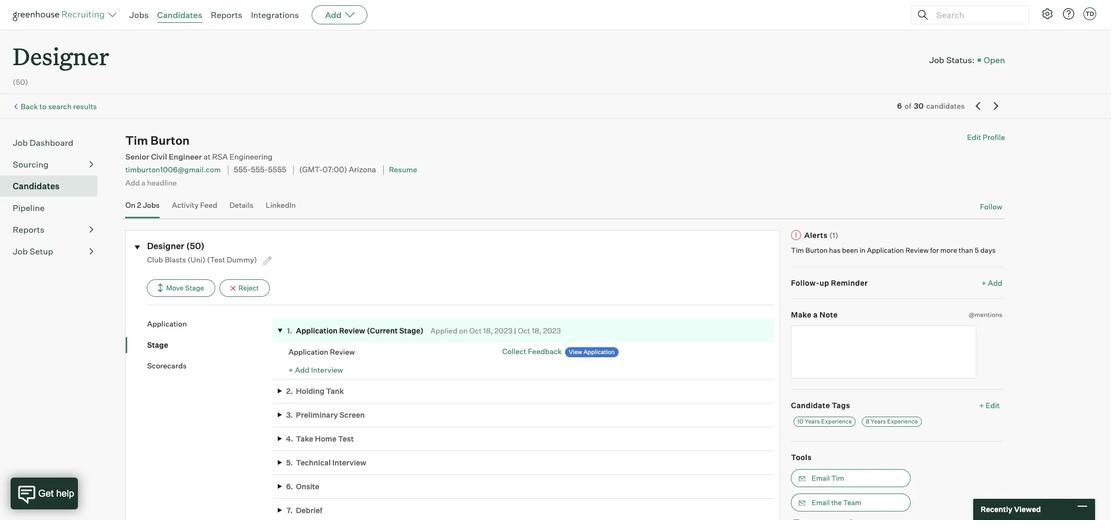 Task type: vqa. For each thing, say whether or not it's contained in the screenshot.
left found
no



Task type: locate. For each thing, give the bounding box(es) containing it.
job for job status:
[[930, 55, 945, 65]]

for
[[931, 246, 939, 255]]

2023 left '|'
[[495, 326, 513, 335]]

1 horizontal spatial (50)
[[186, 241, 205, 251]]

1 vertical spatial candidates link
[[13, 180, 93, 193]]

1 horizontal spatial experience
[[888, 418, 918, 425]]

years right 8
[[871, 418, 886, 425]]

1 oct from the left
[[470, 326, 482, 335]]

job dashboard
[[13, 137, 73, 148]]

0 vertical spatial a
[[141, 178, 146, 187]]

2023 up feedback
[[543, 326, 561, 335]]

1 horizontal spatial oct
[[518, 326, 530, 335]]

activity feed
[[172, 200, 217, 210]]

has
[[829, 246, 841, 255]]

0 vertical spatial candidates
[[157, 10, 202, 20]]

1 vertical spatial candidates
[[13, 181, 60, 192]]

job left setup
[[13, 246, 28, 257]]

0 vertical spatial job
[[930, 55, 945, 65]]

burton inside tim burton senior civil engineer at rsa engineering
[[151, 133, 190, 148]]

in
[[860, 246, 866, 255]]

review down 1. application review (current stage)
[[330, 347, 355, 356]]

candidates link down sourcing link
[[13, 180, 93, 193]]

follow link
[[980, 202, 1003, 212]]

tim
[[125, 133, 148, 148], [791, 246, 804, 255], [832, 474, 845, 482]]

0 horizontal spatial designer
[[13, 40, 109, 72]]

tim inside tim burton senior civil engineer at rsa engineering
[[125, 133, 148, 148]]

years
[[805, 418, 820, 425], [871, 418, 886, 425]]

reports down 'pipeline'
[[13, 224, 44, 235]]

email inside button
[[812, 474, 830, 482]]

reports link left integrations link
[[211, 10, 243, 20]]

1 horizontal spatial edit
[[986, 401, 1000, 410]]

designer up blasts
[[147, 241, 184, 251]]

2 vertical spatial tim
[[832, 474, 845, 482]]

job left status:
[[930, 55, 945, 65]]

at
[[204, 152, 211, 162]]

years right 10
[[805, 418, 820, 425]]

2 oct from the left
[[518, 326, 530, 335]]

0 horizontal spatial experience
[[822, 418, 852, 425]]

5
[[975, 246, 979, 255]]

application review
[[289, 347, 355, 356]]

2 years from the left
[[871, 418, 886, 425]]

2 experience from the left
[[888, 418, 918, 425]]

alerts (1)
[[805, 230, 839, 239]]

burton up civil
[[151, 133, 190, 148]]

tim inside button
[[832, 474, 845, 482]]

review left 'for'
[[906, 246, 929, 255]]

follow-up reminder
[[791, 278, 868, 287]]

+ for + add interview
[[289, 365, 294, 374]]

2 email from the top
[[812, 498, 830, 507]]

candidates link right the jobs 'link' on the top of page
[[157, 10, 202, 20]]

0 vertical spatial reports link
[[211, 10, 243, 20]]

pipeline
[[13, 203, 45, 213]]

1 email from the top
[[812, 474, 830, 482]]

1 horizontal spatial stage
[[185, 284, 204, 292]]

setup
[[30, 246, 53, 257]]

6
[[898, 101, 902, 110]]

than
[[959, 246, 974, 255]]

1 horizontal spatial 2023
[[543, 326, 561, 335]]

2 vertical spatial job
[[13, 246, 28, 257]]

a left headline
[[141, 178, 146, 187]]

edit profile
[[968, 133, 1005, 142]]

18,
[[483, 326, 493, 335], [532, 326, 542, 335]]

1 horizontal spatial tim
[[791, 246, 804, 255]]

review
[[906, 246, 929, 255], [339, 326, 365, 335], [330, 347, 355, 356]]

10 years experience
[[798, 418, 852, 425]]

1 vertical spatial a
[[814, 310, 818, 319]]

1 experience from the left
[[822, 418, 852, 425]]

experience inside 'link'
[[888, 418, 918, 425]]

0 vertical spatial +
[[982, 278, 987, 287]]

experience down tags
[[822, 418, 852, 425]]

tim for tim burton has been in application review for more than 5 days
[[791, 246, 804, 255]]

tools
[[791, 453, 812, 462]]

burton down "alerts"
[[806, 246, 828, 255]]

a for add
[[141, 178, 146, 187]]

integrations
[[251, 10, 299, 20]]

debrief
[[296, 506, 323, 515]]

1 horizontal spatial years
[[871, 418, 886, 425]]

1 vertical spatial burton
[[806, 246, 828, 255]]

1 vertical spatial reports link
[[13, 223, 93, 236]]

2 horizontal spatial tim
[[832, 474, 845, 482]]

5. technical interview
[[286, 458, 366, 467]]

reports left integrations link
[[211, 10, 243, 20]]

reject button
[[219, 280, 270, 297]]

timburton1006@gmail.com link
[[125, 165, 221, 174]]

arizona
[[349, 165, 376, 175]]

a left note
[[814, 310, 818, 319]]

2 vertical spatial +
[[980, 401, 985, 410]]

1 vertical spatial email
[[812, 498, 830, 507]]

2 vertical spatial review
[[330, 347, 355, 356]]

note
[[820, 310, 838, 319]]

0 horizontal spatial a
[[141, 178, 146, 187]]

job dashboard link
[[13, 136, 93, 149]]

on 2 jobs link
[[125, 200, 160, 216]]

0 vertical spatial email
[[812, 474, 830, 482]]

add inside popup button
[[325, 10, 342, 20]]

0 vertical spatial interview
[[311, 365, 343, 374]]

interview for + add interview
[[311, 365, 343, 374]]

oct right on
[[470, 326, 482, 335]]

review left (current
[[339, 326, 365, 335]]

(gmt-
[[299, 165, 323, 175]]

tim up senior
[[125, 133, 148, 148]]

view application link
[[565, 347, 619, 357]]

1.
[[287, 326, 292, 335]]

1 2023 from the left
[[495, 326, 513, 335]]

0 vertical spatial designer
[[13, 40, 109, 72]]

up
[[820, 278, 830, 287]]

1 horizontal spatial designer
[[147, 241, 184, 251]]

3.
[[286, 410, 293, 419]]

1 vertical spatial interview
[[332, 458, 366, 467]]

0 vertical spatial stage
[[185, 284, 204, 292]]

oct right '|'
[[518, 326, 530, 335]]

1 horizontal spatial 18,
[[532, 326, 542, 335]]

move
[[166, 284, 184, 292]]

interview down "test"
[[332, 458, 366, 467]]

add a headline
[[125, 178, 177, 187]]

1 years from the left
[[805, 418, 820, 425]]

sourcing
[[13, 159, 49, 170]]

4.
[[286, 434, 293, 443]]

sourcing link
[[13, 158, 93, 171]]

candidates right the jobs 'link' on the top of page
[[157, 10, 202, 20]]

email for email tim
[[812, 474, 830, 482]]

6 of 30 candidates
[[898, 101, 965, 110]]

0 vertical spatial review
[[906, 246, 929, 255]]

candidates down sourcing
[[13, 181, 60, 192]]

configure image
[[1042, 7, 1054, 20]]

0 horizontal spatial oct
[[470, 326, 482, 335]]

email
[[812, 474, 830, 482], [812, 498, 830, 507]]

td button
[[1082, 5, 1099, 22]]

0 horizontal spatial reports link
[[13, 223, 93, 236]]

555-
[[234, 165, 251, 175], [251, 165, 268, 175]]

0 horizontal spatial years
[[805, 418, 820, 425]]

2 2023 from the left
[[543, 326, 561, 335]]

candidates
[[157, 10, 202, 20], [13, 181, 60, 192]]

1 vertical spatial reports
[[13, 224, 44, 235]]

1 horizontal spatial burton
[[806, 246, 828, 255]]

designer for designer (50)
[[147, 241, 184, 251]]

designer down greenhouse recruiting image
[[13, 40, 109, 72]]

email up email the team
[[812, 474, 830, 482]]

1 555- from the left
[[234, 165, 251, 175]]

+
[[982, 278, 987, 287], [289, 365, 294, 374], [980, 401, 985, 410]]

oct
[[470, 326, 482, 335], [518, 326, 530, 335]]

+ for + add
[[982, 278, 987, 287]]

years for 8
[[871, 418, 886, 425]]

timburton1006@gmail.com
[[125, 165, 221, 174]]

email inside button
[[812, 498, 830, 507]]

0 horizontal spatial tim
[[125, 133, 148, 148]]

8
[[866, 418, 870, 425]]

0 horizontal spatial reports
[[13, 224, 44, 235]]

0 horizontal spatial (50)
[[13, 78, 28, 87]]

interview down "application review"
[[311, 365, 343, 374]]

tim burton senior civil engineer at rsa engineering
[[125, 133, 273, 162]]

1 horizontal spatial reports link
[[211, 10, 243, 20]]

10
[[798, 418, 804, 425]]

dummy)
[[227, 255, 257, 264]]

candidates link
[[157, 10, 202, 20], [13, 180, 93, 193]]

integrations link
[[251, 10, 299, 20]]

resume
[[389, 165, 417, 174]]

candidates
[[927, 101, 965, 110]]

0 vertical spatial burton
[[151, 133, 190, 148]]

email for email the team
[[812, 498, 830, 507]]

7. debrief
[[287, 506, 323, 515]]

reports link up job setup link on the left of page
[[13, 223, 93, 236]]

1 horizontal spatial candidates
[[157, 10, 202, 20]]

5.
[[286, 458, 293, 467]]

stage right move
[[185, 284, 204, 292]]

0 horizontal spatial 18,
[[483, 326, 493, 335]]

0 horizontal spatial burton
[[151, 133, 190, 148]]

experience right 8
[[888, 418, 918, 425]]

0 horizontal spatial 2023
[[495, 326, 513, 335]]

email left the
[[812, 498, 830, 507]]

1 vertical spatial designer
[[147, 241, 184, 251]]

18, right on
[[483, 326, 493, 335]]

1 horizontal spatial reports
[[211, 10, 243, 20]]

experience for 8 years experience
[[888, 418, 918, 425]]

tim up follow-
[[791, 246, 804, 255]]

0 horizontal spatial candidates
[[13, 181, 60, 192]]

take
[[296, 434, 313, 443]]

1 vertical spatial edit
[[986, 401, 1000, 410]]

18, up the collect feedback link
[[532, 326, 542, 335]]

1 horizontal spatial a
[[814, 310, 818, 319]]

None text field
[[791, 325, 977, 378]]

senior
[[125, 152, 149, 162]]

years inside 'link'
[[871, 418, 886, 425]]

stage inside button
[[185, 284, 204, 292]]

0 vertical spatial candidates link
[[157, 10, 202, 20]]

viewed
[[1014, 505, 1041, 514]]

(50) up back
[[13, 78, 28, 87]]

experience for 10 years experience
[[822, 418, 852, 425]]

jobs
[[129, 10, 149, 20], [143, 200, 160, 210]]

application right in
[[867, 246, 904, 255]]

tim up the
[[832, 474, 845, 482]]

scorecards
[[147, 361, 187, 370]]

1 vertical spatial +
[[289, 365, 294, 374]]

1 vertical spatial (50)
[[186, 241, 205, 251]]

0 vertical spatial tim
[[125, 133, 148, 148]]

job setup link
[[13, 245, 93, 258]]

edit profile link
[[968, 133, 1005, 142]]

edit
[[968, 133, 982, 142], [986, 401, 1000, 410]]

a
[[141, 178, 146, 187], [814, 310, 818, 319]]

(50) up (uni)
[[186, 241, 205, 251]]

job up sourcing
[[13, 137, 28, 148]]

0 horizontal spatial edit
[[968, 133, 982, 142]]

(uni)
[[188, 255, 205, 264]]

stage up scorecards
[[147, 340, 168, 349]]

team
[[844, 498, 862, 507]]

1 vertical spatial stage
[[147, 340, 168, 349]]

1 vertical spatial tim
[[791, 246, 804, 255]]

move stage button
[[147, 280, 215, 297]]

on
[[125, 200, 135, 210]]

1 vertical spatial job
[[13, 137, 28, 148]]

application up "application review"
[[296, 326, 338, 335]]



Task type: describe. For each thing, give the bounding box(es) containing it.
10 years experience link
[[794, 417, 856, 427]]

screen
[[340, 410, 365, 419]]

3. preliminary screen
[[286, 410, 365, 419]]

burton for tim burton senior civil engineer at rsa engineering
[[151, 133, 190, 148]]

feedback
[[528, 347, 562, 356]]

linkedin link
[[266, 200, 296, 216]]

stage)
[[399, 326, 424, 335]]

been
[[842, 246, 858, 255]]

test
[[338, 434, 354, 443]]

+ add interview link
[[289, 365, 343, 374]]

open
[[984, 55, 1005, 65]]

linkedin
[[266, 200, 296, 210]]

job for job dashboard
[[13, 137, 28, 148]]

email the team
[[812, 498, 862, 507]]

|
[[514, 326, 516, 335]]

+ for + edit
[[980, 401, 985, 410]]

2.
[[286, 387, 293, 396]]

0 horizontal spatial stage
[[147, 340, 168, 349]]

blasts
[[165, 255, 186, 264]]

engineer
[[169, 152, 202, 162]]

tim burton has been in application review for more than 5 days
[[791, 246, 996, 255]]

scorecards link
[[147, 361, 273, 371]]

on 2 jobs
[[125, 200, 160, 210]]

0 vertical spatial reports
[[211, 10, 243, 20]]

0 vertical spatial (50)
[[13, 78, 28, 87]]

1 vertical spatial review
[[339, 326, 365, 335]]

stage link
[[147, 340, 273, 350]]

0 vertical spatial jobs
[[129, 10, 149, 20]]

on
[[459, 326, 468, 335]]

(1)
[[830, 230, 839, 239]]

interview for 5. technical interview
[[332, 458, 366, 467]]

engineering
[[230, 152, 273, 162]]

(current
[[367, 326, 398, 335]]

8 years experience
[[866, 418, 918, 425]]

tank
[[326, 387, 344, 396]]

0 vertical spatial edit
[[968, 133, 982, 142]]

2 18, from the left
[[532, 326, 542, 335]]

search
[[48, 102, 72, 111]]

headline
[[147, 178, 177, 187]]

applied
[[431, 326, 458, 335]]

07:00)
[[323, 165, 347, 175]]

the
[[832, 498, 842, 507]]

club blasts (uni) (test dummy)
[[147, 255, 259, 264]]

1 vertical spatial jobs
[[143, 200, 160, 210]]

application up + add interview 'link'
[[289, 347, 328, 356]]

td button
[[1084, 7, 1097, 20]]

jobs link
[[129, 10, 149, 20]]

follow-
[[791, 278, 820, 287]]

home
[[315, 434, 337, 443]]

@mentions link
[[969, 310, 1003, 320]]

collect feedback link
[[502, 347, 562, 356]]

candidate
[[791, 401, 830, 410]]

burton for tim burton has been in application review for more than 5 days
[[806, 246, 828, 255]]

club
[[147, 255, 163, 264]]

(test
[[207, 255, 225, 264]]

td
[[1086, 10, 1095, 18]]

tags
[[832, 401, 851, 410]]

email tim button
[[791, 469, 911, 487]]

2. holding tank
[[286, 387, 344, 396]]

tim for tim burton senior civil engineer at rsa engineering
[[125, 133, 148, 148]]

years for 10
[[805, 418, 820, 425]]

1 horizontal spatial candidates link
[[157, 10, 202, 20]]

+ add link
[[982, 278, 1003, 288]]

555-555-5555
[[234, 165, 287, 175]]

application down move
[[147, 319, 187, 328]]

add button
[[312, 5, 368, 24]]

applied on  oct 18, 2023 | oct 18, 2023
[[431, 326, 561, 335]]

2
[[137, 200, 141, 210]]

onsite
[[296, 482, 320, 491]]

reminder
[[831, 278, 868, 287]]

1. application review (current stage)
[[287, 326, 424, 335]]

rsa
[[212, 152, 228, 162]]

activity
[[172, 200, 199, 210]]

view application
[[569, 348, 615, 356]]

more
[[941, 246, 958, 255]]

civil
[[151, 152, 167, 162]]

to
[[40, 102, 47, 111]]

application right "view"
[[584, 348, 615, 356]]

details
[[229, 200, 254, 210]]

designer link
[[13, 30, 109, 74]]

recently
[[981, 505, 1013, 514]]

job for job setup
[[13, 246, 28, 257]]

designer for designer
[[13, 40, 109, 72]]

greenhouse recruiting image
[[13, 8, 108, 21]]

1 18, from the left
[[483, 326, 493, 335]]

designer (50)
[[147, 241, 205, 251]]

back
[[21, 102, 38, 111]]

collect feedback
[[502, 347, 562, 356]]

2 555- from the left
[[251, 165, 268, 175]]

0 horizontal spatial candidates link
[[13, 180, 93, 193]]

recently viewed
[[981, 505, 1041, 514]]

@mentions
[[969, 311, 1003, 319]]

profile
[[983, 133, 1005, 142]]

details link
[[229, 200, 254, 216]]

technical
[[296, 458, 331, 467]]

4. take home test
[[286, 434, 354, 443]]

a for make
[[814, 310, 818, 319]]

8 years experience link
[[862, 417, 922, 427]]

+ edit link
[[977, 398, 1003, 412]]

view
[[569, 348, 582, 356]]

status:
[[947, 55, 975, 65]]

follow
[[980, 202, 1003, 211]]

Search text field
[[934, 7, 1020, 23]]



